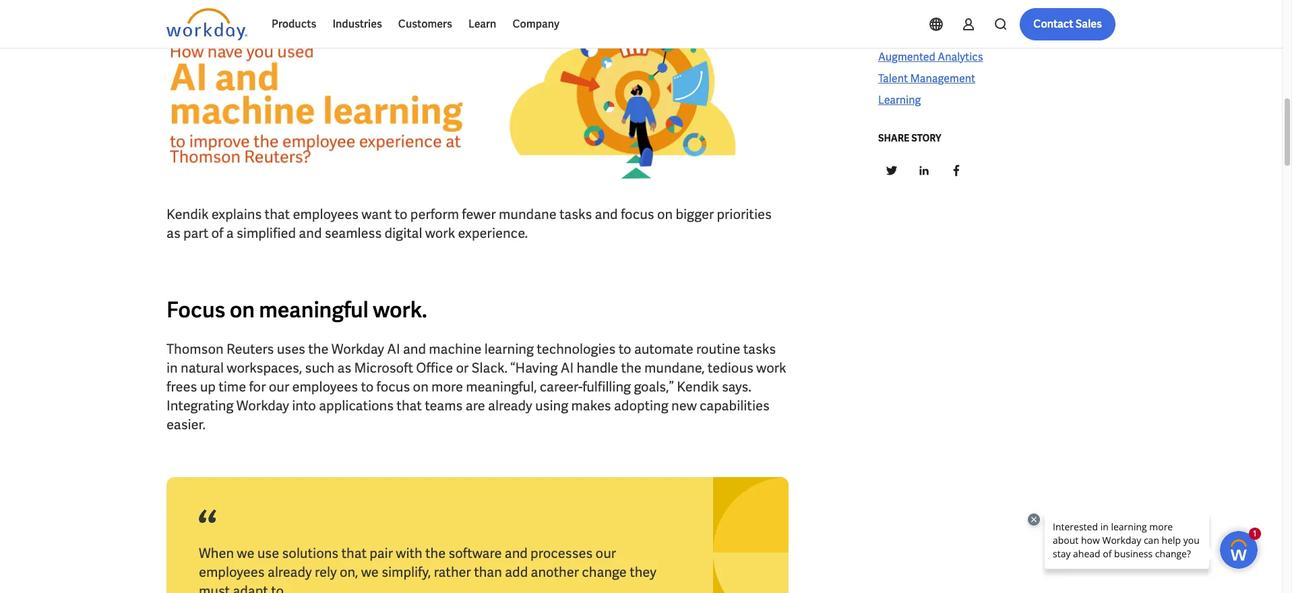 Task type: locate. For each thing, give the bounding box(es) containing it.
rather
[[434, 564, 471, 581]]

0 vertical spatial already
[[488, 397, 533, 415]]

0 horizontal spatial that
[[265, 206, 290, 223]]

1 horizontal spatial that
[[342, 545, 367, 562]]

0 horizontal spatial already
[[268, 564, 312, 581]]

0 vertical spatial our
[[269, 378, 289, 396]]

customers
[[398, 17, 452, 31]]

management up analytics
[[954, 7, 1019, 21]]

0 vertical spatial that
[[265, 206, 290, 223]]

as left part at the top of page
[[167, 224, 181, 242]]

tasks up tedious
[[744, 340, 776, 358]]

tasks
[[560, 206, 592, 223], [744, 340, 776, 358]]

work down perform
[[425, 224, 455, 242]]

1 vertical spatial to
[[619, 340, 632, 358]]

0 vertical spatial as
[[167, 224, 181, 242]]

to up applications
[[361, 378, 374, 396]]

priorities
[[717, 206, 772, 223]]

employees inside kendik explains that employees want to perform fewer mundane tasks and focus on bigger priorities as part of a simplified and seamless digital work experience.
[[293, 206, 359, 223]]

focus left bigger
[[621, 206, 655, 223]]

1 vertical spatial as
[[337, 359, 352, 377]]

our right for
[[269, 378, 289, 396]]

0 horizontal spatial ai
[[387, 340, 400, 358]]

on inside kendik explains that employees want to perform fewer mundane tasks and focus on bigger priorities as part of a simplified and seamless digital work experience.
[[657, 206, 673, 223]]

talent management
[[879, 71, 976, 86]]

our inside thomson reuters uses the workday ai and machine learning technologies to automate routine tasks in natural workspaces, such as microsoft office or slack. "having ai handle the mundane, tedious work frees up time for our employees to focus on more meaningful, career-fulfilling goals," kendik says. integrating workday into applications that teams are already using makes adopting new capabilities easier.
[[269, 378, 289, 396]]

1 vertical spatial focus
[[377, 378, 410, 396]]

and inside when we use solutions that pair with the software and processes our employees already rely on, we simplify, rather than add another change they must adapt to.
[[505, 545, 528, 562]]

and
[[595, 206, 618, 223], [299, 224, 322, 242], [403, 340, 426, 358], [505, 545, 528, 562]]

2 vertical spatial to
[[361, 378, 374, 396]]

our up "change"
[[596, 545, 616, 562]]

human capital management
[[879, 7, 1019, 21]]

1 horizontal spatial tasks
[[744, 340, 776, 358]]

focus inside kendik explains that employees want to perform fewer mundane tasks and focus on bigger priorities as part of a simplified and seamless digital work experience.
[[621, 206, 655, 223]]

employees
[[293, 206, 359, 223], [292, 378, 358, 396], [199, 564, 265, 581]]

time
[[219, 378, 246, 396]]

1 vertical spatial work
[[757, 359, 787, 377]]

ai up the microsoft
[[387, 340, 400, 358]]

1 horizontal spatial the
[[425, 545, 446, 562]]

add
[[505, 564, 528, 581]]

1 vertical spatial tasks
[[744, 340, 776, 358]]

0 horizontal spatial focus
[[377, 378, 410, 396]]

1 horizontal spatial to
[[395, 206, 408, 223]]

1 horizontal spatial on
[[413, 378, 429, 396]]

2 vertical spatial on
[[413, 378, 429, 396]]

kendik up part at the top of page
[[167, 206, 209, 223]]

1 vertical spatial our
[[596, 545, 616, 562]]

sales
[[1076, 17, 1103, 31]]

work
[[425, 224, 455, 242], [757, 359, 787, 377]]

as
[[167, 224, 181, 242], [337, 359, 352, 377]]

the up such
[[308, 340, 329, 358]]

digital
[[385, 224, 422, 242]]

1 horizontal spatial work
[[757, 359, 787, 377]]

contact sales link
[[1020, 8, 1116, 40]]

1 vertical spatial workday
[[237, 397, 289, 415]]

products
[[272, 17, 317, 31]]

1 horizontal spatial workday
[[332, 340, 384, 358]]

1 horizontal spatial our
[[596, 545, 616, 562]]

talent
[[879, 71, 908, 86]]

already down meaningful,
[[488, 397, 533, 415]]

routine
[[697, 340, 741, 358]]

on left bigger
[[657, 206, 673, 223]]

0 horizontal spatial to
[[361, 378, 374, 396]]

workday down for
[[237, 397, 289, 415]]

0 horizontal spatial as
[[167, 224, 181, 242]]

workday up the microsoft
[[332, 340, 384, 358]]

part
[[183, 224, 209, 242]]

1 horizontal spatial already
[[488, 397, 533, 415]]

that left teams
[[397, 397, 422, 415]]

1 horizontal spatial we
[[361, 564, 379, 581]]

2 vertical spatial employees
[[199, 564, 265, 581]]

handle
[[577, 359, 619, 377]]

1 vertical spatial management
[[911, 71, 976, 86]]

says.
[[722, 378, 752, 396]]

applications
[[319, 397, 394, 415]]

0 horizontal spatial we
[[237, 545, 255, 562]]

on up reuters
[[230, 296, 255, 324]]

workspaces,
[[227, 359, 302, 377]]

employees up seamless
[[293, 206, 359, 223]]

the up goals,"
[[621, 359, 642, 377]]

1 vertical spatial the
[[621, 359, 642, 377]]

2 horizontal spatial to
[[619, 340, 632, 358]]

1 vertical spatial kendik
[[677, 378, 719, 396]]

to left 'automate' at the bottom of page
[[619, 340, 632, 358]]

0 horizontal spatial our
[[269, 378, 289, 396]]

our
[[269, 378, 289, 396], [596, 545, 616, 562]]

focus inside thomson reuters uses the workday ai and machine learning technologies to automate routine tasks in natural workspaces, such as microsoft office or slack. "having ai handle the mundane, tedious work frees up time for our employees to focus on more meaningful, career-fulfilling goals," kendik says. integrating workday into applications that teams are already using makes adopting new capabilities easier.
[[377, 378, 410, 396]]

office
[[416, 359, 453, 377]]

0 vertical spatial on
[[657, 206, 673, 223]]

learning
[[485, 340, 534, 358]]

as right such
[[337, 359, 352, 377]]

'' image
[[167, 7, 789, 183]]

tasks inside thomson reuters uses the workday ai and machine learning technologies to automate routine tasks in natural workspaces, such as microsoft office or slack. "having ai handle the mundane, tedious work frees up time for our employees to focus on more meaningful, career-fulfilling goals," kendik says. integrating workday into applications that teams are already using makes adopting new capabilities easier.
[[744, 340, 776, 358]]

2 vertical spatial that
[[342, 545, 367, 562]]

0 horizontal spatial kendik
[[167, 206, 209, 223]]

1 vertical spatial ai
[[561, 359, 574, 377]]

1 vertical spatial already
[[268, 564, 312, 581]]

when we use solutions that pair with the software and processes our employees already rely on, we simplify, rather than add another change they must adapt to.
[[199, 545, 657, 593]]

0 vertical spatial the
[[308, 340, 329, 358]]

pair
[[370, 545, 393, 562]]

work right tedious
[[757, 359, 787, 377]]

1 vertical spatial that
[[397, 397, 422, 415]]

or
[[456, 359, 469, 377]]

0 vertical spatial kendik
[[167, 206, 209, 223]]

experience.
[[458, 224, 528, 242]]

tasks right 'mundane'
[[560, 206, 592, 223]]

learn button
[[460, 8, 505, 40]]

the up the rather on the left of the page
[[425, 545, 446, 562]]

0 vertical spatial tasks
[[560, 206, 592, 223]]

workday
[[332, 340, 384, 358], [237, 397, 289, 415]]

0 vertical spatial employees
[[293, 206, 359, 223]]

work.
[[373, 296, 427, 324]]

0 vertical spatial we
[[237, 545, 255, 562]]

0 vertical spatial focus
[[621, 206, 655, 223]]

using
[[535, 397, 569, 415]]

1 vertical spatial employees
[[292, 378, 358, 396]]

go to the homepage image
[[167, 8, 247, 40]]

we left use on the left bottom of the page
[[237, 545, 255, 562]]

simplify,
[[382, 564, 431, 581]]

that inside kendik explains that employees want to perform fewer mundane tasks and focus on bigger priorities as part of a simplified and seamless digital work experience.
[[265, 206, 290, 223]]

fewer
[[462, 206, 496, 223]]

talent management link
[[879, 71, 976, 87]]

1 horizontal spatial kendik
[[677, 378, 719, 396]]

as inside thomson reuters uses the workday ai and machine learning technologies to automate routine tasks in natural workspaces, such as microsoft office or slack. "having ai handle the mundane, tedious work frees up time for our employees to focus on more meaningful, career-fulfilling goals," kendik says. integrating workday into applications that teams are already using makes adopting new capabilities easier.
[[337, 359, 352, 377]]

kendik up the new
[[677, 378, 719, 396]]

augmented
[[879, 50, 936, 64]]

management down augmented analytics link
[[911, 71, 976, 86]]

tedious
[[708, 359, 754, 377]]

than
[[474, 564, 502, 581]]

management
[[954, 7, 1019, 21], [911, 71, 976, 86]]

makes
[[571, 397, 611, 415]]

ai up career-
[[561, 359, 574, 377]]

integrating
[[167, 397, 234, 415]]

2 vertical spatial the
[[425, 545, 446, 562]]

the
[[308, 340, 329, 358], [621, 359, 642, 377], [425, 545, 446, 562]]

simplified
[[237, 224, 296, 242]]

0 horizontal spatial on
[[230, 296, 255, 324]]

2 horizontal spatial that
[[397, 397, 422, 415]]

0 horizontal spatial tasks
[[560, 206, 592, 223]]

0 vertical spatial work
[[425, 224, 455, 242]]

already
[[488, 397, 533, 415], [268, 564, 312, 581]]

we right the on,
[[361, 564, 379, 581]]

to up digital
[[395, 206, 408, 223]]

0 horizontal spatial work
[[425, 224, 455, 242]]

1 horizontal spatial focus
[[621, 206, 655, 223]]

goals,"
[[634, 378, 674, 396]]

meaningful,
[[466, 378, 537, 396]]

machine
[[429, 340, 482, 358]]

story
[[912, 132, 942, 144]]

employees down such
[[292, 378, 358, 396]]

employees up must in the left of the page
[[199, 564, 265, 581]]

already up 'to.'
[[268, 564, 312, 581]]

1 horizontal spatial as
[[337, 359, 352, 377]]

0 vertical spatial workday
[[332, 340, 384, 358]]

for
[[249, 378, 266, 396]]

ai
[[387, 340, 400, 358], [561, 359, 574, 377]]

work inside kendik explains that employees want to perform fewer mundane tasks and focus on bigger priorities as part of a simplified and seamless digital work experience.
[[425, 224, 455, 242]]

kendik inside kendik explains that employees want to perform fewer mundane tasks and focus on bigger priorities as part of a simplified and seamless digital work experience.
[[167, 206, 209, 223]]

another
[[531, 564, 579, 581]]

kendik inside thomson reuters uses the workday ai and machine learning technologies to automate routine tasks in natural workspaces, such as microsoft office or slack. "having ai handle the mundane, tedious work frees up time for our employees to focus on more meaningful, career-fulfilling goals," kendik says. integrating workday into applications that teams are already using makes adopting new capabilities easier.
[[677, 378, 719, 396]]

fulfilling
[[583, 378, 631, 396]]

on down "office"
[[413, 378, 429, 396]]

that up the on,
[[342, 545, 367, 562]]

0 vertical spatial to
[[395, 206, 408, 223]]

easier.
[[167, 416, 206, 434]]

that up simplified
[[265, 206, 290, 223]]

focus down the microsoft
[[377, 378, 410, 396]]

we
[[237, 545, 255, 562], [361, 564, 379, 581]]

2 horizontal spatial the
[[621, 359, 642, 377]]

they
[[630, 564, 657, 581]]

2 horizontal spatial on
[[657, 206, 673, 223]]



Task type: describe. For each thing, give the bounding box(es) containing it.
1 vertical spatial on
[[230, 296, 255, 324]]

augmented analytics link
[[879, 49, 984, 65]]

to inside kendik explains that employees want to perform fewer mundane tasks and focus on bigger priorities as part of a simplified and seamless digital work experience.
[[395, 206, 408, 223]]

of
[[211, 224, 224, 242]]

0 horizontal spatial workday
[[237, 397, 289, 415]]

on,
[[340, 564, 358, 581]]

automate
[[634, 340, 694, 358]]

1 vertical spatial we
[[361, 564, 379, 581]]

human
[[879, 7, 914, 21]]

processes
[[531, 545, 593, 562]]

company
[[513, 17, 560, 31]]

new
[[672, 397, 697, 415]]

the inside when we use solutions that pair with the software and processes our employees already rely on, we simplify, rather than add another change they must adapt to.
[[425, 545, 446, 562]]

teams
[[425, 397, 463, 415]]

work inside thomson reuters uses the workday ai and machine learning technologies to automate routine tasks in natural workspaces, such as microsoft office or slack. "having ai handle the mundane, tedious work frees up time for our employees to focus on more meaningful, career-fulfilling goals," kendik says. integrating workday into applications that teams are already using makes adopting new capabilities easier.
[[757, 359, 787, 377]]

frees
[[167, 378, 197, 396]]

a
[[226, 224, 234, 242]]

thomson reuters uses the workday ai and machine learning technologies to automate routine tasks in natural workspaces, such as microsoft office or slack. "having ai handle the mundane, tedious work frees up time for our employees to focus on more meaningful, career-fulfilling goals," kendik says. integrating workday into applications that teams are already using makes adopting new capabilities easier.
[[167, 340, 787, 434]]

industries button
[[325, 8, 390, 40]]

that inside when we use solutions that pair with the software and processes our employees already rely on, we simplify, rather than add another change they must adapt to.
[[342, 545, 367, 562]]

augmented analytics
[[879, 50, 984, 64]]

rely
[[315, 564, 337, 581]]

seamless
[[325, 224, 382, 242]]

bigger
[[676, 206, 714, 223]]

tasks inside kendik explains that employees want to perform fewer mundane tasks and focus on bigger priorities as part of a simplified and seamless digital work experience.
[[560, 206, 592, 223]]

perform
[[411, 206, 459, 223]]

learning
[[879, 93, 921, 107]]

to.
[[271, 583, 287, 593]]

share
[[879, 132, 910, 144]]

0 horizontal spatial the
[[308, 340, 329, 358]]

learn
[[469, 17, 497, 31]]

kendik explains that employees want to perform fewer mundane tasks and focus on bigger priorities as part of a simplified and seamless digital work experience.
[[167, 206, 772, 242]]

slack.
[[472, 359, 508, 377]]

0 vertical spatial ai
[[387, 340, 400, 358]]

focus
[[167, 296, 225, 324]]

1 horizontal spatial ai
[[561, 359, 574, 377]]

adopting
[[614, 397, 669, 415]]

already inside when we use solutions that pair with the software and processes our employees already rely on, we simplify, rather than add another change they must adapt to.
[[268, 564, 312, 581]]

our inside when we use solutions that pair with the software and processes our employees already rely on, we simplify, rather than add another change they must adapt to.
[[596, 545, 616, 562]]

up
[[200, 378, 216, 396]]

management inside "link"
[[911, 71, 976, 86]]

focus on meaningful work.
[[167, 296, 427, 324]]

as inside kendik explains that employees want to perform fewer mundane tasks and focus on bigger priorities as part of a simplified and seamless digital work experience.
[[167, 224, 181, 242]]

products button
[[264, 8, 325, 40]]

software
[[449, 545, 502, 562]]

human capital management link
[[879, 6, 1019, 22]]

with
[[396, 545, 423, 562]]

explains
[[212, 206, 262, 223]]

mundane,
[[645, 359, 705, 377]]

learning link
[[879, 92, 921, 109]]

employees inside thomson reuters uses the workday ai and machine learning technologies to automate routine tasks in natural workspaces, such as microsoft office or slack. "having ai handle the mundane, tedious work frees up time for our employees to focus on more meaningful, career-fulfilling goals," kendik says. integrating workday into applications that teams are already using makes adopting new capabilities easier.
[[292, 378, 358, 396]]

capital
[[917, 7, 952, 21]]

natural
[[181, 359, 224, 377]]

0 vertical spatial management
[[954, 7, 1019, 21]]

when
[[199, 545, 234, 562]]

uses
[[277, 340, 305, 358]]

company button
[[505, 8, 568, 40]]

career-
[[540, 378, 583, 396]]

share story
[[879, 132, 942, 144]]

and inside thomson reuters uses the workday ai and machine learning technologies to automate routine tasks in natural workspaces, such as microsoft office or slack. "having ai handle the mundane, tedious work frees up time for our employees to focus on more meaningful, career-fulfilling goals," kendik says. integrating workday into applications that teams are already using makes adopting new capabilities easier.
[[403, 340, 426, 358]]

are
[[466, 397, 485, 415]]

technologies
[[537, 340, 616, 358]]

capabilities
[[700, 397, 770, 415]]

industries
[[333, 17, 382, 31]]

customers button
[[390, 8, 460, 40]]

that inside thomson reuters uses the workday ai and machine learning technologies to automate routine tasks in natural workspaces, such as microsoft office or slack. "having ai handle the mundane, tedious work frees up time for our employees to focus on more meaningful, career-fulfilling goals," kendik says. integrating workday into applications that teams are already using makes adopting new capabilities easier.
[[397, 397, 422, 415]]

must
[[199, 583, 230, 593]]

"having
[[511, 359, 558, 377]]

change
[[582, 564, 627, 581]]

contact sales
[[1034, 17, 1103, 31]]

reuters
[[227, 340, 274, 358]]

more
[[432, 378, 463, 396]]

want
[[362, 206, 392, 223]]

contact
[[1034, 17, 1074, 31]]

meaningful
[[259, 296, 369, 324]]

on inside thomson reuters uses the workday ai and machine learning technologies to automate routine tasks in natural workspaces, such as microsoft office or slack. "having ai handle the mundane, tedious work frees up time for our employees to focus on more meaningful, career-fulfilling goals," kendik says. integrating workday into applications that teams are already using makes adopting new capabilities easier.
[[413, 378, 429, 396]]

such
[[305, 359, 335, 377]]

adapt
[[233, 583, 268, 593]]

microsoft
[[354, 359, 413, 377]]

into
[[292, 397, 316, 415]]

analytics
[[938, 50, 984, 64]]

employees inside when we use solutions that pair with the software and processes our employees already rely on, we simplify, rather than add another change they must adapt to.
[[199, 564, 265, 581]]

mundane
[[499, 206, 557, 223]]

solutions
[[282, 545, 339, 562]]

already inside thomson reuters uses the workday ai and machine learning technologies to automate routine tasks in natural workspaces, such as microsoft office or slack. "having ai handle the mundane, tedious work frees up time for our employees to focus on more meaningful, career-fulfilling goals," kendik says. integrating workday into applications that teams are already using makes adopting new capabilities easier.
[[488, 397, 533, 415]]



Task type: vqa. For each thing, say whether or not it's contained in the screenshot.
'PLATFORM' link
no



